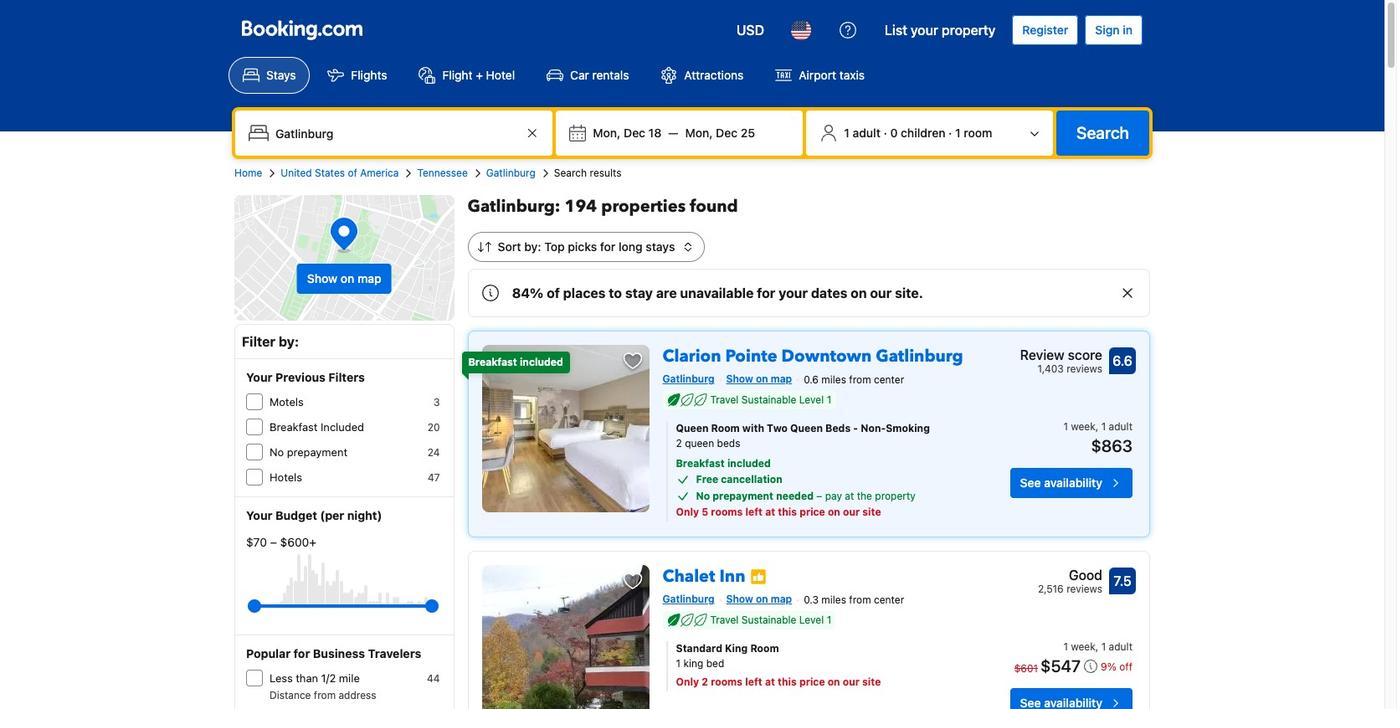 Task type: locate. For each thing, give the bounding box(es) containing it.
tennessee
[[417, 167, 468, 179]]

1 horizontal spatial mon,
[[685, 126, 713, 140]]

from
[[849, 373, 871, 386], [849, 594, 871, 606], [314, 689, 336, 702]]

on inside "button"
[[341, 271, 355, 286]]

gatlinburg
[[486, 167, 536, 179], [876, 345, 964, 368], [663, 373, 715, 385], [663, 593, 715, 605]]

room right king
[[751, 642, 779, 655]]

1 vertical spatial ,
[[1096, 640, 1099, 653]]

your down 'filter'
[[246, 370, 273, 384]]

2 week from the top
[[1071, 640, 1096, 653]]

only 5 rooms left at this price on our site
[[676, 506, 882, 518]]

1 vertical spatial price
[[800, 676, 825, 688]]

0 horizontal spatial –
[[270, 535, 277, 549]]

chalet
[[663, 565, 716, 588]]

adult for 1 week , 1 adult $863
[[1109, 420, 1133, 433]]

clarion
[[663, 345, 722, 368]]

miles right 0.3
[[822, 594, 847, 606]]

1 horizontal spatial dec
[[716, 126, 738, 140]]

1 vertical spatial prepayment
[[713, 490, 774, 502]]

for right unavailable
[[757, 286, 776, 301]]

show on map for good
[[727, 593, 792, 605]]

distance from address
[[270, 689, 376, 702]]

adult
[[853, 126, 881, 140], [1109, 420, 1133, 433], [1109, 640, 1133, 653]]

this down needed on the right of the page
[[778, 506, 797, 518]]

adult for 1 week , 1 adult
[[1109, 640, 1133, 653]]

room
[[711, 422, 740, 435], [751, 642, 779, 655]]

level
[[800, 393, 824, 406], [800, 614, 824, 626]]

breakfast inside 2 queen beds breakfast included
[[676, 457, 725, 470]]

reviews
[[1067, 363, 1103, 375], [1067, 583, 1103, 595]]

0 horizontal spatial breakfast
[[270, 420, 318, 434]]

previous
[[276, 370, 326, 384]]

0.6 miles from center
[[804, 373, 905, 386]]

1 horizontal spatial room
[[751, 642, 779, 655]]

0 horizontal spatial of
[[348, 167, 357, 179]]

price down no prepayment needed – pay at the property
[[800, 506, 826, 518]]

2 sustainable from the top
[[742, 614, 797, 626]]

1 horizontal spatial for
[[600, 240, 616, 254]]

no up hotels
[[270, 446, 284, 459]]

included up cancellation
[[728, 457, 771, 470]]

travel for good
[[711, 614, 739, 626]]

2 vertical spatial for
[[294, 647, 310, 661]]

america
[[360, 167, 399, 179]]

2 this from the top
[[778, 676, 797, 688]]

mon, dec 18 button
[[587, 118, 669, 148]]

0 vertical spatial reviews
[[1067, 363, 1103, 375]]

adult up the 9% off
[[1109, 640, 1133, 653]]

miles right 0.6
[[822, 373, 847, 386]]

1 horizontal spatial of
[[547, 286, 560, 301]]

0 horizontal spatial included
[[520, 356, 563, 368]]

0 vertical spatial rooms
[[711, 506, 743, 518]]

show on map inside "button"
[[307, 271, 382, 286]]

at down standard king room link at the bottom of page
[[765, 676, 775, 688]]

week up $547
[[1071, 640, 1096, 653]]

prepayment down breakfast included
[[287, 446, 348, 459]]

cancellation
[[721, 473, 783, 486]]

2 vertical spatial show on map
[[727, 593, 792, 605]]

hotels
[[270, 471, 302, 484]]

sustainable for good
[[742, 614, 797, 626]]

0 horizontal spatial ·
[[884, 126, 888, 140]]

adult up $863
[[1109, 420, 1133, 433]]

queen right two
[[791, 422, 823, 435]]

no prepayment
[[270, 446, 348, 459]]

week inside 1 week , 1 adult $863
[[1071, 420, 1096, 433]]

car rentals link
[[533, 57, 644, 94]]

at left the
[[845, 490, 854, 502]]

week up $863
[[1071, 420, 1096, 433]]

your right list
[[911, 23, 939, 38]]

gatlinburg down chalet
[[663, 593, 715, 605]]

84%
[[512, 286, 544, 301]]

1 miles from the top
[[822, 373, 847, 386]]

your left dates
[[779, 286, 808, 301]]

2 vertical spatial adult
[[1109, 640, 1133, 653]]

queen
[[676, 422, 709, 435], [791, 422, 823, 435]]

site down standard king room link at the bottom of page
[[863, 676, 881, 688]]

1 vertical spatial no
[[696, 490, 710, 502]]

dec
[[624, 126, 646, 140], [716, 126, 738, 140]]

mon, right the —
[[685, 126, 713, 140]]

1 , from the top
[[1096, 420, 1099, 433]]

gatlinburg link
[[486, 166, 536, 181]]

2
[[676, 437, 682, 450], [702, 676, 709, 688]]

0 horizontal spatial queen
[[676, 422, 709, 435]]

your up $70
[[246, 508, 273, 523]]

only down king
[[676, 676, 699, 688]]

1 vertical spatial from
[[849, 594, 871, 606]]

, for 1 week , 1 adult $863
[[1096, 420, 1099, 433]]

0 vertical spatial adult
[[853, 126, 881, 140]]

by: for sort
[[524, 240, 542, 254]]

44
[[427, 672, 440, 685]]

mon, dec 18 — mon, dec 25
[[593, 126, 755, 140]]

reviews right 1,403
[[1067, 363, 1103, 375]]

only left 5
[[676, 506, 699, 518]]

0 vertical spatial your
[[911, 23, 939, 38]]

sustainable up two
[[742, 393, 797, 406]]

1 travel sustainable level 1 from the top
[[711, 393, 832, 406]]

0 vertical spatial miles
[[822, 373, 847, 386]]

review
[[1021, 348, 1065, 363]]

map for good
[[771, 593, 792, 605]]

2 left from the top
[[745, 676, 763, 688]]

travel sustainable level 1 for good
[[711, 614, 832, 626]]

1 horizontal spatial your
[[911, 23, 939, 38]]

0 vertical spatial only
[[676, 506, 699, 518]]

0 vertical spatial week
[[1071, 420, 1096, 433]]

0
[[891, 126, 898, 140]]

room inside standard king room 1 king bed only 2 rooms left at this price on our site
[[751, 642, 779, 655]]

for left long
[[600, 240, 616, 254]]

level down 0.6
[[800, 393, 824, 406]]

good 2,516 reviews
[[1038, 568, 1103, 595]]

2 left queen on the bottom of page
[[676, 437, 682, 450]]

1 vertical spatial this
[[778, 676, 797, 688]]

1 horizontal spatial no
[[696, 490, 710, 502]]

1,403
[[1038, 363, 1064, 375]]

2 your from the top
[[246, 508, 273, 523]]

1 vertical spatial map
[[771, 373, 792, 385]]

queen room with two queen beds - non-smoking
[[676, 422, 930, 435]]

2 only from the top
[[676, 676, 699, 688]]

1 your from the top
[[246, 370, 273, 384]]

1 vertical spatial for
[[757, 286, 776, 301]]

sustainable up king
[[742, 614, 797, 626]]

1 reviews from the top
[[1067, 363, 1103, 375]]

0 vertical spatial from
[[849, 373, 871, 386]]

1 horizontal spatial included
[[728, 457, 771, 470]]

travel for review score
[[711, 393, 739, 406]]

gatlinburg down clarion
[[663, 373, 715, 385]]

1 vertical spatial –
[[270, 535, 277, 549]]

1 vertical spatial at
[[766, 506, 776, 518]]

our down the
[[843, 506, 860, 518]]

2 site from the top
[[863, 676, 881, 688]]

2 miles from the top
[[822, 594, 847, 606]]

left down cancellation
[[746, 506, 763, 518]]

property right the
[[875, 490, 916, 502]]

our down standard king room link at the bottom of page
[[843, 676, 860, 688]]

travel sustainable level 1 down this property is part of our preferred partner program. it's committed to providing excellent service and good value. it'll pay us a higher commission if you make a booking. image
[[711, 614, 832, 626]]

1 rooms from the top
[[711, 506, 743, 518]]

by: left top
[[524, 240, 542, 254]]

0 vertical spatial prepayment
[[287, 446, 348, 459]]

1 this from the top
[[778, 506, 797, 518]]

0 vertical spatial sustainable
[[742, 393, 797, 406]]

airport taxis link
[[762, 57, 879, 94]]

2 level from the top
[[800, 614, 824, 626]]

2 vertical spatial breakfast
[[676, 457, 725, 470]]

your
[[911, 23, 939, 38], [779, 286, 808, 301]]

distance
[[270, 689, 311, 702]]

1 horizontal spatial by:
[[524, 240, 542, 254]]

united
[[281, 167, 312, 179]]

left
[[746, 506, 763, 518], [745, 676, 763, 688]]

2 center from the top
[[874, 594, 905, 606]]

1 vertical spatial our
[[843, 506, 860, 518]]

1 left 0
[[844, 126, 850, 140]]

1 vertical spatial breakfast
[[270, 420, 318, 434]]

week
[[1071, 420, 1096, 433], [1071, 640, 1096, 653]]

1 week , 1 adult
[[1064, 640, 1133, 653]]

1 level from the top
[[800, 393, 824, 406]]

at down cancellation
[[766, 506, 776, 518]]

0 vertical spatial no
[[270, 446, 284, 459]]

194
[[565, 195, 597, 218]]

no up 5
[[696, 490, 710, 502]]

from for good
[[849, 594, 871, 606]]

1 adult · 0 children · 1 room button
[[813, 117, 1047, 149]]

breakfast
[[469, 356, 517, 368], [270, 420, 318, 434], [676, 457, 725, 470]]

0 vertical spatial site
[[863, 506, 882, 518]]

no prepayment needed – pay at the property
[[696, 490, 916, 502]]

1 vertical spatial search
[[554, 167, 587, 179]]

breakfast down motels
[[270, 420, 318, 434]]

property right list
[[942, 23, 996, 38]]

search for search results
[[554, 167, 587, 179]]

2 down bed
[[702, 676, 709, 688]]

our left site.
[[870, 286, 892, 301]]

our inside standard king room 1 king bed only 2 rooms left at this price on our site
[[843, 676, 860, 688]]

from right 0.3
[[849, 594, 871, 606]]

2 mon, from the left
[[685, 126, 713, 140]]

prepayment down the free cancellation
[[713, 490, 774, 502]]

1 vertical spatial level
[[800, 614, 824, 626]]

reviews inside good 2,516 reviews
[[1067, 583, 1103, 595]]

0 vertical spatial show on map
[[307, 271, 382, 286]]

our
[[870, 286, 892, 301], [843, 506, 860, 518], [843, 676, 860, 688]]

adult left 0
[[853, 126, 881, 140]]

level down 0.3
[[800, 614, 824, 626]]

0 vertical spatial 2
[[676, 437, 682, 450]]

1 sustainable from the top
[[742, 393, 797, 406]]

at
[[845, 490, 854, 502], [766, 506, 776, 518], [765, 676, 775, 688]]

picks
[[568, 240, 597, 254]]

1 up beds
[[827, 393, 832, 406]]

, inside 1 week , 1 adult $863
[[1096, 420, 1099, 433]]

of right states at left
[[348, 167, 357, 179]]

2 vertical spatial map
[[771, 593, 792, 605]]

breakfast included
[[469, 356, 563, 368]]

0 vertical spatial search
[[1077, 123, 1130, 142]]

price down standard king room link at the bottom of page
[[800, 676, 825, 688]]

1 up $863
[[1102, 420, 1106, 433]]

0 vertical spatial included
[[520, 356, 563, 368]]

of inside united states of america link
[[348, 167, 357, 179]]

travel up king
[[711, 614, 739, 626]]

rooms down bed
[[711, 676, 743, 688]]

1 queen from the left
[[676, 422, 709, 435]]

site down the
[[863, 506, 882, 518]]

sign in link
[[1086, 15, 1143, 45]]

1 left king
[[676, 657, 681, 670]]

1 horizontal spatial 2
[[702, 676, 709, 688]]

2 travel sustainable level 1 from the top
[[711, 614, 832, 626]]

children
[[901, 126, 946, 140]]

1 vertical spatial room
[[751, 642, 779, 655]]

· left 0
[[884, 126, 888, 140]]

from down 1/2
[[314, 689, 336, 702]]

places
[[563, 286, 606, 301]]

0 vertical spatial center
[[874, 373, 905, 386]]

0 horizontal spatial prepayment
[[287, 446, 348, 459]]

this down standard king room link at the bottom of page
[[778, 676, 797, 688]]

center right 0.3
[[874, 594, 905, 606]]

2 dec from the left
[[716, 126, 738, 140]]

-
[[854, 422, 859, 435]]

1 vertical spatial property
[[875, 490, 916, 502]]

1 vertical spatial sustainable
[[742, 614, 797, 626]]

1 travel from the top
[[711, 393, 739, 406]]

0 vertical spatial level
[[800, 393, 824, 406]]

1 left from the top
[[746, 506, 763, 518]]

1 week from the top
[[1071, 420, 1096, 433]]

– right $70
[[270, 535, 277, 549]]

breakfast for breakfast included
[[270, 420, 318, 434]]

– left pay
[[817, 490, 823, 502]]

0 horizontal spatial search
[[554, 167, 587, 179]]

+
[[476, 68, 483, 82]]

1 horizontal spatial breakfast
[[469, 356, 517, 368]]

queen up queen on the bottom of page
[[676, 422, 709, 435]]

0.6
[[804, 373, 819, 386]]

gatlinburg up gatlinburg:
[[486, 167, 536, 179]]

2 horizontal spatial for
[[757, 286, 776, 301]]

1 vertical spatial only
[[676, 676, 699, 688]]

site inside standard king room 1 king bed only 2 rooms left at this price on our site
[[863, 676, 881, 688]]

less than 1/2 mile
[[270, 672, 360, 685]]

for
[[600, 240, 616, 254], [757, 286, 776, 301], [294, 647, 310, 661]]

0 vertical spatial ,
[[1096, 420, 1099, 433]]

1 vertical spatial show on map
[[727, 373, 792, 385]]

by: right 'filter'
[[279, 334, 299, 349]]

center up non-
[[874, 373, 905, 386]]

properties
[[602, 195, 686, 218]]

1 vertical spatial your
[[779, 286, 808, 301]]

2 travel from the top
[[711, 614, 739, 626]]

prepayment for no prepayment
[[287, 446, 348, 459]]

2 , from the top
[[1096, 640, 1099, 653]]

search results updated. gatlinburg: 194 properties found. element
[[468, 195, 1151, 219]]

of right 84%
[[547, 286, 560, 301]]

sign
[[1096, 23, 1120, 37]]

0 vertical spatial travel
[[711, 393, 739, 406]]

airport taxis
[[799, 68, 865, 82]]

travel up beds on the bottom of the page
[[711, 393, 739, 406]]

show for review
[[727, 373, 754, 385]]

for up than
[[294, 647, 310, 661]]

1 vertical spatial travel sustainable level 1
[[711, 614, 832, 626]]

travel sustainable level 1 up two
[[711, 393, 832, 406]]

reviews right 2,516
[[1067, 583, 1103, 595]]

· right children
[[949, 126, 953, 140]]

sort
[[498, 240, 521, 254]]

1 vertical spatial miles
[[822, 594, 847, 606]]

0 vertical spatial –
[[817, 490, 823, 502]]

1 vertical spatial center
[[874, 594, 905, 606]]

,
[[1096, 420, 1099, 433], [1096, 640, 1099, 653]]

dec left the "18"
[[624, 126, 646, 140]]

1 vertical spatial rooms
[[711, 676, 743, 688]]

0 vertical spatial of
[[348, 167, 357, 179]]

0 horizontal spatial by:
[[279, 334, 299, 349]]

1 vertical spatial adult
[[1109, 420, 1133, 433]]

rentals
[[593, 68, 629, 82]]

mon, up results
[[593, 126, 621, 140]]

show on map button
[[297, 264, 392, 294]]

1 horizontal spatial prepayment
[[713, 490, 774, 502]]

1 vertical spatial by:
[[279, 334, 299, 349]]

list your property
[[885, 23, 996, 38]]

0 horizontal spatial for
[[294, 647, 310, 661]]

breakfast down 84%
[[469, 356, 517, 368]]

0 vertical spatial price
[[800, 506, 826, 518]]

2 vertical spatial our
[[843, 676, 860, 688]]

prepayment
[[287, 446, 348, 459], [713, 490, 774, 502]]

, for 1 week , 1 adult
[[1096, 640, 1099, 653]]

group
[[255, 593, 432, 620]]

1 vertical spatial included
[[728, 457, 771, 470]]

1 up standard king room link at the bottom of page
[[827, 614, 832, 626]]

0 horizontal spatial 2
[[676, 437, 682, 450]]

no
[[270, 446, 284, 459], [696, 490, 710, 502]]

0 vertical spatial by:
[[524, 240, 542, 254]]

1 center from the top
[[874, 373, 905, 386]]

1 vertical spatial site
[[863, 676, 881, 688]]

taxis
[[840, 68, 865, 82]]

search results
[[554, 167, 622, 179]]

sign in
[[1096, 23, 1133, 37]]

rooms right 5
[[711, 506, 743, 518]]

0 vertical spatial this
[[778, 506, 797, 518]]

search inside button
[[1077, 123, 1130, 142]]

1 up 9%
[[1102, 640, 1106, 653]]

1 vertical spatial week
[[1071, 640, 1096, 653]]

included down 84%
[[520, 356, 563, 368]]

included inside 2 queen beds breakfast included
[[728, 457, 771, 470]]

0 vertical spatial left
[[746, 506, 763, 518]]

center for good
[[874, 594, 905, 606]]

1 vertical spatial show
[[727, 373, 754, 385]]

good
[[1069, 568, 1103, 583]]

this inside standard king room 1 king bed only 2 rooms left at this price on our site
[[778, 676, 797, 688]]

0 vertical spatial property
[[942, 23, 996, 38]]

from down downtown
[[849, 373, 871, 386]]

0 vertical spatial your
[[246, 370, 273, 384]]

2 rooms from the top
[[711, 676, 743, 688]]

by:
[[524, 240, 542, 254], [279, 334, 299, 349]]

2 reviews from the top
[[1067, 583, 1103, 595]]

dec left 25
[[716, 126, 738, 140]]

2 horizontal spatial breakfast
[[676, 457, 725, 470]]

on inside standard king room 1 king bed only 2 rooms left at this price on our site
[[828, 676, 841, 688]]

left down king
[[745, 676, 763, 688]]

2 vertical spatial at
[[765, 676, 775, 688]]

filter
[[242, 334, 276, 349]]

good element
[[1038, 565, 1103, 585]]

0.3 miles from center
[[804, 594, 905, 606]]

business
[[313, 647, 365, 661]]

1 up see availability
[[1064, 420, 1069, 433]]

flight + hotel link
[[405, 57, 529, 94]]

gatlinburg down site.
[[876, 345, 964, 368]]

1 horizontal spatial queen
[[791, 422, 823, 435]]

included
[[321, 420, 364, 434]]

than
[[296, 672, 318, 685]]

room up beds on the bottom of the page
[[711, 422, 740, 435]]

1 vertical spatial travel
[[711, 614, 739, 626]]

adult inside 1 week , 1 adult $863
[[1109, 420, 1133, 433]]

breakfast up free
[[676, 457, 725, 470]]

0 vertical spatial show
[[307, 271, 338, 286]]



Task type: describe. For each thing, give the bounding box(es) containing it.
clarion pointe downtown gatlinburg image
[[482, 345, 649, 513]]

Where are you going? field
[[269, 118, 523, 148]]

list your property link
[[875, 10, 1006, 50]]

sustainable for review
[[742, 393, 797, 406]]

0 horizontal spatial your
[[779, 286, 808, 301]]

with
[[743, 422, 765, 435]]

prepayment for no prepayment needed – pay at the property
[[713, 490, 774, 502]]

1 only from the top
[[676, 506, 699, 518]]

search button
[[1057, 111, 1150, 156]]

airport
[[799, 68, 837, 82]]

off
[[1120, 660, 1133, 673]]

standard
[[676, 642, 723, 655]]

long
[[619, 240, 643, 254]]

center for review score
[[874, 373, 905, 386]]

2 inside standard king room 1 king bed only 2 rooms left at this price on our site
[[702, 676, 709, 688]]

week for 1 week , 1 adult
[[1071, 640, 1096, 653]]

1 week , 1 adult $863
[[1064, 420, 1133, 455]]

mon, dec 25 button
[[679, 118, 762, 148]]

left inside standard king room 1 king bed only 2 rooms left at this price on our site
[[745, 676, 763, 688]]

home link
[[234, 166, 262, 181]]

1 mon, from the left
[[593, 126, 621, 140]]

popular for business travelers
[[246, 647, 421, 661]]

9% off
[[1101, 660, 1133, 673]]

3
[[434, 396, 440, 409]]

18
[[649, 126, 662, 140]]

standard king room 1 king bed only 2 rooms left at this price on our site
[[676, 642, 881, 688]]

week for 1 week , 1 adult $863
[[1071, 420, 1096, 433]]

less
[[270, 672, 293, 685]]

chalet inn image
[[482, 565, 649, 709]]

are
[[656, 286, 677, 301]]

travelers
[[368, 647, 421, 661]]

to
[[609, 286, 622, 301]]

booking.com image
[[242, 20, 363, 40]]

2 inside 2 queen beds breakfast included
[[676, 437, 682, 450]]

adult inside dropdown button
[[853, 126, 881, 140]]

2 vertical spatial from
[[314, 689, 336, 702]]

free cancellation
[[696, 473, 783, 486]]

home
[[234, 167, 262, 179]]

$70
[[246, 535, 267, 549]]

miles for good
[[822, 594, 847, 606]]

24
[[428, 446, 440, 459]]

no for no prepayment needed – pay at the property
[[696, 490, 710, 502]]

sort by: top picks for long stays
[[498, 240, 675, 254]]

car rentals
[[570, 68, 629, 82]]

no for no prepayment
[[270, 446, 284, 459]]

flight
[[443, 68, 473, 82]]

see availability link
[[1010, 468, 1133, 498]]

two
[[767, 422, 788, 435]]

2 · from the left
[[949, 126, 953, 140]]

$70 – $600+
[[246, 535, 317, 549]]

6.6
[[1113, 353, 1133, 368]]

dates
[[811, 286, 848, 301]]

pay
[[825, 490, 842, 502]]

level for good
[[800, 614, 824, 626]]

scored 7.5 element
[[1110, 568, 1136, 594]]

47
[[428, 471, 440, 484]]

at inside standard king room 1 king bed only 2 rooms left at this price on our site
[[765, 676, 775, 688]]

2 queen from the left
[[791, 422, 823, 435]]

by: for filter
[[279, 334, 299, 349]]

25
[[741, 126, 755, 140]]

score
[[1068, 348, 1103, 363]]

usd button
[[727, 10, 775, 50]]

show inside show on map "button"
[[307, 271, 338, 286]]

1 site from the top
[[863, 506, 882, 518]]

availability
[[1045, 476, 1103, 490]]

motels
[[270, 395, 304, 409]]

0 vertical spatial at
[[845, 490, 854, 502]]

show for good
[[727, 593, 754, 605]]

1 up $547
[[1064, 640, 1069, 653]]

review score element
[[1021, 345, 1103, 365]]

travel sustainable level 1 for review
[[711, 393, 832, 406]]

1 left room
[[956, 126, 961, 140]]

usd
[[737, 23, 765, 38]]

rooms inside standard king room 1 king bed only 2 rooms left at this price on our site
[[711, 676, 743, 688]]

stays
[[266, 68, 296, 82]]

mile
[[339, 672, 360, 685]]

chalet inn link
[[663, 558, 746, 588]]

the
[[857, 490, 873, 502]]

gatlinburg: 194 properties found
[[468, 195, 738, 218]]

flights link
[[314, 57, 402, 94]]

queen
[[685, 437, 715, 450]]

stay
[[625, 286, 653, 301]]

results
[[590, 167, 622, 179]]

miles for review
[[822, 373, 847, 386]]

flight + hotel
[[443, 68, 515, 82]]

your for your budget (per night)
[[246, 508, 273, 523]]

gatlinburg:
[[468, 195, 561, 218]]

show on map for review
[[727, 373, 792, 385]]

5
[[702, 506, 709, 518]]

attractions
[[685, 68, 744, 82]]

this property is part of our preferred partner program. it's committed to providing excellent service and good value. it'll pay us a higher commission if you make a booking. image
[[751, 569, 767, 586]]

beds
[[717, 437, 741, 450]]

hotel
[[486, 68, 515, 82]]

1 · from the left
[[884, 126, 888, 140]]

see
[[1021, 476, 1041, 490]]

9%
[[1101, 660, 1117, 673]]

—
[[669, 126, 679, 140]]

non-
[[861, 422, 886, 435]]

queen room with two queen beds - non-smoking link
[[676, 421, 959, 436]]

search for search
[[1077, 123, 1130, 142]]

price inside standard king room 1 king bed only 2 rooms left at this price on our site
[[800, 676, 825, 688]]

level for review
[[800, 393, 824, 406]]

reviews inside the review score 1,403 reviews
[[1067, 363, 1103, 375]]

register
[[1023, 23, 1069, 37]]

your for your previous filters
[[246, 370, 273, 384]]

this property is part of our preferred partner program. it's committed to providing excellent service and good value. it'll pay us a higher commission if you make a booking. image
[[751, 569, 767, 586]]

filters
[[329, 370, 365, 384]]

king
[[725, 642, 748, 655]]

unavailable
[[680, 286, 754, 301]]

stays link
[[229, 57, 310, 94]]

inn
[[720, 565, 746, 588]]

king
[[684, 657, 704, 670]]

free
[[696, 473, 719, 486]]

breakfast for breakfast included
[[469, 356, 517, 368]]

register link
[[1013, 15, 1079, 45]]

map for review score
[[771, 373, 792, 385]]

beds
[[826, 422, 851, 435]]

1 dec from the left
[[624, 126, 646, 140]]

map inside "button"
[[358, 271, 382, 286]]

0 horizontal spatial room
[[711, 422, 740, 435]]

list
[[885, 23, 908, 38]]

1 horizontal spatial property
[[942, 23, 996, 38]]

see availability
[[1021, 476, 1103, 490]]

pointe
[[726, 345, 778, 368]]

1 horizontal spatial –
[[817, 490, 823, 502]]

$601
[[1015, 662, 1039, 675]]

1 vertical spatial of
[[547, 286, 560, 301]]

1/2
[[321, 672, 336, 685]]

0 horizontal spatial property
[[875, 490, 916, 502]]

popular
[[246, 647, 291, 661]]

only inside standard king room 1 king bed only 2 rooms left at this price on our site
[[676, 676, 699, 688]]

stays
[[646, 240, 675, 254]]

standard king room link
[[676, 641, 959, 656]]

0 vertical spatial for
[[600, 240, 616, 254]]

1 inside standard king room 1 king bed only 2 rooms left at this price on our site
[[676, 657, 681, 670]]

states
[[315, 167, 345, 179]]

united states of america link
[[281, 166, 399, 181]]

0 vertical spatial our
[[870, 286, 892, 301]]

$863
[[1092, 436, 1133, 455]]

from for review
[[849, 373, 871, 386]]

top
[[545, 240, 565, 254]]

scored 6.6 element
[[1110, 348, 1136, 374]]



Task type: vqa. For each thing, say whether or not it's contained in the screenshot.


